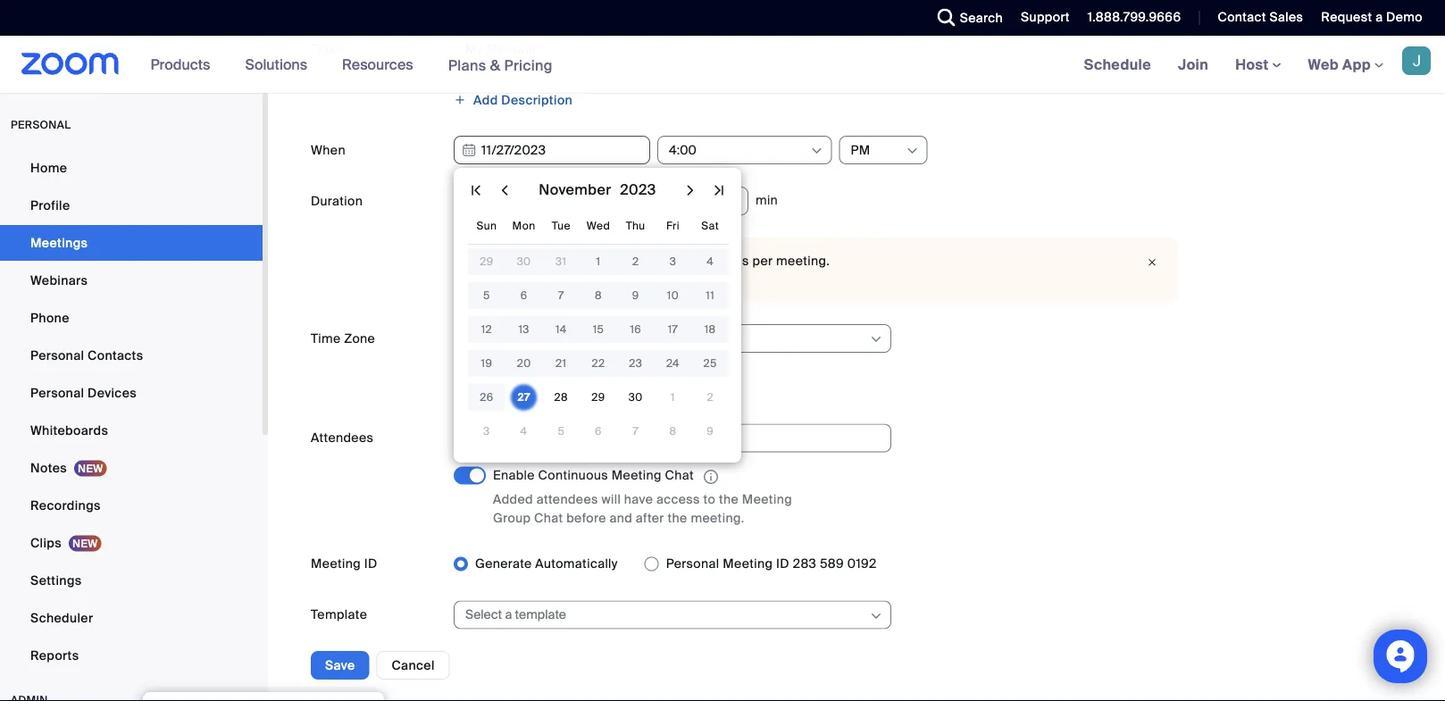 Task type: vqa. For each thing, say whether or not it's contained in the screenshot.


Task type: describe. For each thing, give the bounding box(es) containing it.
time zone
[[311, 330, 375, 347]]

show options image
[[810, 144, 824, 158]]

pm
[[851, 142, 871, 158]]

zone
[[344, 330, 375, 347]]

join link
[[1165, 36, 1222, 93]]

0 horizontal spatial 3
[[483, 424, 490, 438]]

banner containing products
[[0, 36, 1445, 94]]

will
[[602, 491, 621, 507]]

pricing
[[504, 56, 553, 74]]

When text field
[[454, 136, 650, 164]]

0 vertical spatial show options image
[[905, 144, 920, 158]]

25 button
[[700, 353, 721, 374]]

chat inside application
[[665, 467, 694, 484]]

recordings
[[30, 497, 101, 514]]

26
[[480, 390, 494, 404]]

enable continuous meeting chat application
[[493, 467, 833, 486]]

learn more about enable continuous meeting chat image
[[698, 469, 723, 485]]

1 vertical spatial 8 button
[[662, 421, 684, 442]]

22 button
[[588, 353, 609, 374]]

1 vertical spatial 6 button
[[588, 421, 609, 442]]

13
[[518, 322, 529, 336]]

continuous
[[538, 467, 608, 484]]

search button
[[924, 0, 1008, 36]]

product information navigation
[[137, 36, 566, 94]]

plans & pricing
[[448, 56, 553, 74]]

17 button
[[662, 319, 684, 340]]

26 button
[[476, 387, 497, 408]]

schedule
[[1084, 55, 1151, 74]]

0 horizontal spatial 30 button
[[513, 251, 535, 272]]

2023 button
[[616, 180, 661, 199]]

6 for leftmost 6 button
[[520, 289, 527, 302]]

20
[[517, 356, 531, 370]]

2023
[[620, 180, 656, 199]]

0 vertical spatial 9
[[632, 289, 639, 302]]

zoom logo image
[[21, 53, 119, 75]]

to
[[704, 491, 716, 507]]

save
[[325, 657, 355, 674]]

thu
[[626, 219, 645, 233]]

Topic text field
[[454, 35, 891, 64]]

attendees
[[537, 491, 598, 507]]

need
[[468, 271, 501, 288]]

27
[[518, 390, 530, 404]]

close image
[[1142, 254, 1163, 272]]

meetings navigation
[[1071, 36, 1445, 94]]

19 button
[[476, 353, 497, 374]]

25
[[703, 356, 717, 370]]

profile picture image
[[1402, 46, 1431, 75]]

web
[[1308, 55, 1339, 74]]

whiteboards
[[30, 422, 108, 439]]

time?
[[540, 271, 573, 288]]

10
[[667, 289, 679, 302]]

home link
[[0, 150, 263, 186]]

settings link
[[0, 563, 263, 598]]

mon
[[512, 219, 536, 233]]

0 horizontal spatial 8 button
[[588, 285, 609, 306]]

search
[[960, 9, 1003, 26]]

sun
[[477, 219, 497, 233]]

meetings link
[[0, 225, 263, 261]]

whiteboards link
[[0, 413, 263, 448]]

28 button
[[550, 387, 572, 408]]

20 button
[[513, 353, 535, 374]]

your current plan can only support 40 minutes per meeting. need more time? upgrade now
[[468, 253, 830, 288]]

0 vertical spatial 29 button
[[476, 251, 497, 272]]

0 vertical spatial 1
[[596, 255, 601, 268]]

6 for bottom 6 button
[[595, 424, 602, 438]]

18 button
[[700, 319, 721, 340]]

0 horizontal spatial 30
[[517, 255, 531, 268]]

reports
[[30, 647, 79, 664]]

november button
[[534, 180, 616, 199]]

notes link
[[0, 450, 263, 486]]

phone
[[30, 310, 69, 326]]

1.888.799.9666
[[1088, 9, 1181, 25]]

next year,november 2024 image
[[708, 180, 730, 201]]

16
[[630, 322, 641, 336]]

solutions button
[[245, 36, 315, 93]]

settings
[[30, 572, 82, 589]]

1 vertical spatial 30
[[629, 390, 643, 404]]

1 horizontal spatial 9
[[707, 424, 714, 438]]

589
[[820, 556, 844, 572]]

a
[[1376, 9, 1383, 25]]

attendees
[[311, 430, 374, 446]]

current
[[499, 253, 543, 269]]

1.888.799.9666 button up schedule link at the top of the page
[[1088, 9, 1181, 25]]

before
[[566, 510, 606, 526]]

13 button
[[513, 319, 535, 340]]

more
[[505, 271, 536, 288]]

home
[[30, 159, 67, 176]]

scheduler
[[30, 610, 93, 626]]

15 button
[[588, 319, 609, 340]]

21 button
[[550, 353, 572, 374]]

1 vertical spatial 29 button
[[588, 387, 609, 408]]

Persistent Chat, enter email address,Enter user names or email addresses text field
[[465, 425, 864, 452]]

22
[[592, 356, 605, 370]]

demo
[[1386, 9, 1423, 25]]

meeting. inside added attendees will have access to the meeting group chat before and after the meeting.
[[691, 510, 745, 526]]

23 button
[[625, 353, 646, 374]]

personal
[[11, 118, 71, 132]]

5 for rightmost 5 button
[[558, 424, 565, 438]]

1 vertical spatial show options image
[[869, 332, 883, 347]]

meetings
[[30, 234, 88, 251]]

0 vertical spatial 2 button
[[625, 251, 646, 272]]

meeting inside added attendees will have access to the meeting group chat before and after the meeting.
[[742, 491, 792, 507]]

tue
[[552, 219, 571, 233]]

29 for 29 button to the top
[[480, 255, 494, 268]]

1 horizontal spatial 1 button
[[662, 387, 684, 408]]

0 vertical spatial 3 button
[[662, 251, 684, 272]]

join
[[1178, 55, 1209, 74]]

1.888.799.9666 button up schedule
[[1074, 0, 1186, 36]]

can
[[575, 253, 598, 269]]

request
[[1321, 9, 1372, 25]]

23
[[629, 356, 642, 370]]

40
[[680, 253, 697, 269]]

add description
[[473, 92, 573, 108]]

4 for the 4 button to the top
[[707, 255, 714, 268]]

pm button
[[851, 137, 904, 163]]

webinars
[[30, 272, 88, 289]]

previous month,october 2023 image
[[494, 180, 515, 201]]

contact
[[1218, 9, 1266, 25]]

duration
[[311, 192, 363, 209]]

scheduler link
[[0, 600, 263, 636]]

0 horizontal spatial 6 button
[[513, 285, 535, 306]]

meeting. inside your current plan can only support 40 minutes per meeting. need more time? upgrade now
[[776, 253, 830, 269]]

generate automatically
[[475, 556, 618, 572]]

meeting inside application
[[612, 467, 662, 484]]

8 for 8 button to the left
[[595, 289, 602, 302]]



Task type: locate. For each thing, give the bounding box(es) containing it.
plan
[[546, 253, 572, 269]]

meeting. right per
[[776, 253, 830, 269]]

1 horizontal spatial 7
[[633, 424, 639, 438]]

30 down the 23 "button"
[[629, 390, 643, 404]]

personal inside personal contacts link
[[30, 347, 84, 364]]

1 vertical spatial 4
[[520, 424, 527, 438]]

0 horizontal spatial the
[[668, 510, 688, 526]]

id up template
[[364, 556, 378, 572]]

clips link
[[0, 525, 263, 561]]

1 horizontal spatial 3
[[670, 255, 676, 268]]

1 horizontal spatial 7 button
[[625, 421, 646, 442]]

5 for the leftmost 5 button
[[483, 289, 490, 302]]

recordings link
[[0, 488, 263, 523]]

web app button
[[1308, 55, 1384, 74]]

9 up learn more about enable continuous meeting chat "image"
[[707, 424, 714, 438]]

1 horizontal spatial 6 button
[[588, 421, 609, 442]]

29 down 22 button
[[592, 390, 605, 404]]

8 up enable continuous meeting chat application
[[669, 424, 677, 438]]

3 down the 26 button
[[483, 424, 490, 438]]

select meeting template text field
[[465, 602, 868, 628]]

the right to
[[719, 491, 739, 507]]

0 horizontal spatial 9 button
[[625, 285, 646, 306]]

personal menu menu
[[0, 150, 263, 675]]

meeting right to
[[742, 491, 792, 507]]

7 down time?
[[558, 289, 564, 302]]

upgrade
[[584, 271, 637, 288]]

27 button
[[513, 387, 535, 408]]

0 vertical spatial 6 button
[[513, 285, 535, 306]]

0 vertical spatial 4
[[707, 255, 714, 268]]

1 horizontal spatial id
[[776, 556, 790, 572]]

7 for the bottom the 7 button
[[633, 424, 639, 438]]

chat inside added attendees will have access to the meeting group chat before and after the meeting.
[[534, 510, 563, 526]]

14
[[556, 322, 567, 336]]

4
[[707, 255, 714, 268], [520, 424, 527, 438]]

resources
[[342, 55, 413, 74]]

9
[[632, 289, 639, 302], [707, 424, 714, 438]]

29 button down 22 button
[[588, 387, 609, 408]]

0 vertical spatial 29
[[480, 255, 494, 268]]

now
[[640, 271, 667, 288]]

1 horizontal spatial 5
[[558, 424, 565, 438]]

resources button
[[342, 36, 421, 93]]

1 vertical spatial the
[[668, 510, 688, 526]]

7 up enable continuous meeting chat application
[[633, 424, 639, 438]]

0 vertical spatial 5
[[483, 289, 490, 302]]

access
[[656, 491, 700, 507]]

personal down phone
[[30, 347, 84, 364]]

1 horizontal spatial 6
[[595, 424, 602, 438]]

personal meeting id 283 589 0192
[[666, 556, 877, 572]]

personal inside meeting id option group
[[666, 556, 720, 572]]

personal inside personal devices link
[[30, 385, 84, 401]]

1 vertical spatial 1 button
[[662, 387, 684, 408]]

show options image
[[905, 144, 920, 158], [869, 332, 883, 347], [869, 609, 883, 623]]

sales
[[1270, 9, 1304, 25]]

1 vertical spatial 5 button
[[550, 421, 572, 442]]

0 vertical spatial 4 button
[[700, 251, 721, 272]]

add
[[473, 92, 498, 108]]

next month,december 2023 image
[[680, 180, 701, 201]]

1 horizontal spatial 30 button
[[625, 387, 646, 408]]

0 vertical spatial 3
[[670, 255, 676, 268]]

4 down the 27 "button" on the bottom of page
[[520, 424, 527, 438]]

30
[[517, 255, 531, 268], [629, 390, 643, 404]]

5 button down the 28 button
[[550, 421, 572, 442]]

per
[[752, 253, 773, 269]]

5 button up 12
[[476, 285, 497, 306]]

2 vertical spatial show options image
[[869, 609, 883, 623]]

meeting id option group
[[454, 550, 1402, 578]]

1 horizontal spatial 3 button
[[662, 251, 684, 272]]

0 horizontal spatial meeting.
[[691, 510, 745, 526]]

app
[[1343, 55, 1371, 74]]

1 horizontal spatial 8
[[669, 424, 677, 438]]

1 horizontal spatial 2 button
[[700, 387, 721, 408]]

0 vertical spatial 6
[[520, 289, 527, 302]]

web app
[[1308, 55, 1371, 74]]

fri
[[666, 219, 680, 233]]

request a demo link
[[1308, 0, 1445, 36], [1321, 9, 1423, 25]]

1 vertical spatial 3
[[483, 424, 490, 438]]

1 horizontal spatial 30
[[629, 390, 643, 404]]

0 vertical spatial 8
[[595, 289, 602, 302]]

upgrade now link
[[581, 271, 667, 288]]

1 horizontal spatial 1
[[671, 390, 675, 404]]

1 vertical spatial 8
[[669, 424, 677, 438]]

0 horizontal spatial chat
[[534, 510, 563, 526]]

9 button up 16
[[625, 285, 646, 306]]

1 vertical spatial 7
[[633, 424, 639, 438]]

1 vertical spatial 3 button
[[476, 421, 497, 442]]

topic
[[311, 41, 344, 58]]

devices
[[88, 385, 137, 401]]

31 button
[[550, 251, 572, 272]]

7 for left the 7 button
[[558, 289, 564, 302]]

0 vertical spatial personal
[[30, 347, 84, 364]]

0 vertical spatial 8 button
[[588, 285, 609, 306]]

29 for bottom 29 button
[[592, 390, 605, 404]]

added
[[493, 491, 533, 507]]

the down access
[[668, 510, 688, 526]]

0 vertical spatial 5 button
[[476, 285, 497, 306]]

8
[[595, 289, 602, 302], [669, 424, 677, 438]]

2 button
[[625, 251, 646, 272], [700, 387, 721, 408]]

31
[[556, 255, 567, 268]]

generate
[[475, 556, 532, 572]]

personal for personal meeting id 283 589 0192
[[666, 556, 720, 572]]

0 horizontal spatial 5 button
[[476, 285, 497, 306]]

1 down 24 button
[[671, 390, 675, 404]]

personal up the whiteboards
[[30, 385, 84, 401]]

0 horizontal spatial 9
[[632, 289, 639, 302]]

personal for personal devices
[[30, 385, 84, 401]]

november
[[539, 180, 611, 199]]

30 up 'more'
[[517, 255, 531, 268]]

4 for the bottom the 4 button
[[520, 424, 527, 438]]

6 button up enable continuous meeting chat
[[588, 421, 609, 442]]

1 vertical spatial personal
[[30, 385, 84, 401]]

0 horizontal spatial 3 button
[[476, 421, 497, 442]]

personal contacts link
[[0, 338, 263, 373]]

meeting inside option group
[[723, 556, 773, 572]]

5 down need
[[483, 289, 490, 302]]

1 vertical spatial 6
[[595, 424, 602, 438]]

29 up need
[[480, 255, 494, 268]]

5 down the 28 button
[[558, 424, 565, 438]]

0 horizontal spatial id
[[364, 556, 378, 572]]

after
[[636, 510, 664, 526]]

1 vertical spatial 29
[[592, 390, 605, 404]]

2 id from the left
[[776, 556, 790, 572]]

0 vertical spatial 30 button
[[513, 251, 535, 272]]

meeting
[[538, 381, 589, 397]]

select start time text field
[[669, 137, 809, 163]]

meeting up template
[[311, 556, 361, 572]]

0 vertical spatial chat
[[665, 467, 694, 484]]

1 vertical spatial chat
[[534, 510, 563, 526]]

1 vertical spatial 5
[[558, 424, 565, 438]]

when
[[311, 142, 346, 158]]

0 horizontal spatial 2 button
[[625, 251, 646, 272]]

1 vertical spatial meeting.
[[691, 510, 745, 526]]

1 horizontal spatial meeting.
[[776, 253, 830, 269]]

1 horizontal spatial 9 button
[[700, 421, 721, 442]]

3 button down the 26 button
[[476, 421, 497, 442]]

28
[[554, 390, 568, 404]]

4 button down the 27 "button" on the bottom of page
[[513, 421, 535, 442]]

2 up the upgrade now 'link'
[[632, 255, 639, 268]]

0 horizontal spatial 4
[[520, 424, 527, 438]]

host button
[[1236, 55, 1281, 74]]

1 horizontal spatial 4
[[707, 255, 714, 268]]

8 button up 15
[[588, 285, 609, 306]]

solutions
[[245, 55, 307, 74]]

0 vertical spatial the
[[719, 491, 739, 507]]

0 horizontal spatial 7 button
[[550, 285, 572, 306]]

1 horizontal spatial 29
[[592, 390, 605, 404]]

support
[[629, 253, 677, 269]]

9 down the upgrade now 'link'
[[632, 289, 639, 302]]

1 horizontal spatial chat
[[665, 467, 694, 484]]

recurring meeting
[[475, 381, 589, 397]]

have
[[624, 491, 653, 507]]

0 vertical spatial 9 button
[[625, 285, 646, 306]]

your
[[468, 253, 495, 269]]

meeting left the 283
[[723, 556, 773, 572]]

7 button
[[550, 285, 572, 306], [625, 421, 646, 442]]

personal for personal contacts
[[30, 347, 84, 364]]

contact sales link
[[1205, 0, 1308, 36], [1218, 9, 1304, 25]]

6 down 'more'
[[520, 289, 527, 302]]

cancel button
[[377, 651, 450, 680]]

0 horizontal spatial 8
[[595, 289, 602, 302]]

0 horizontal spatial 4 button
[[513, 421, 535, 442]]

id inside option group
[[776, 556, 790, 572]]

0 horizontal spatial 7
[[558, 289, 564, 302]]

3 button up the 10
[[662, 251, 684, 272]]

0 vertical spatial meeting.
[[776, 253, 830, 269]]

4 button right 40
[[700, 251, 721, 272]]

enable
[[493, 467, 535, 484]]

2 down 25 button
[[707, 390, 714, 404]]

8 button up enable continuous meeting chat application
[[662, 421, 684, 442]]

reports link
[[0, 638, 263, 674]]

add image
[[454, 94, 466, 106]]

15
[[593, 322, 604, 336]]

previous year,november 2022 image
[[465, 180, 487, 201]]

id left the 283
[[776, 556, 790, 572]]

the
[[719, 491, 739, 507], [668, 510, 688, 526]]

1 vertical spatial 7 button
[[625, 421, 646, 442]]

1 horizontal spatial the
[[719, 491, 739, 507]]

meeting. down to
[[691, 510, 745, 526]]

1 vertical spatial 1
[[671, 390, 675, 404]]

1 horizontal spatial 2
[[707, 390, 714, 404]]

plans
[[448, 56, 486, 74]]

7 button up enable continuous meeting chat application
[[625, 421, 646, 442]]

0 horizontal spatial 1
[[596, 255, 601, 268]]

1 left only
[[596, 255, 601, 268]]

6 button up 13
[[513, 285, 535, 306]]

9 button up learn more about enable continuous meeting chat "image"
[[700, 421, 721, 442]]

1 vertical spatial 4 button
[[513, 421, 535, 442]]

chat
[[665, 467, 694, 484], [534, 510, 563, 526]]

1 id from the left
[[364, 556, 378, 572]]

8 down upgrade
[[595, 289, 602, 302]]

meeting up have
[[612, 467, 662, 484]]

0 vertical spatial 7 button
[[550, 285, 572, 306]]

1 vertical spatial 30 button
[[625, 387, 646, 408]]

1 vertical spatial 2
[[707, 390, 714, 404]]

webinars link
[[0, 263, 263, 298]]

chat down the attendees
[[534, 510, 563, 526]]

1 horizontal spatial 29 button
[[588, 387, 609, 408]]

personal up select meeting template "text field" on the bottom
[[666, 556, 720, 572]]

phone link
[[0, 300, 263, 336]]

tooltip
[[143, 692, 384, 701]]

6 up enable continuous meeting chat
[[595, 424, 602, 438]]

1 vertical spatial 9 button
[[700, 421, 721, 442]]

clips
[[30, 535, 62, 551]]

banner
[[0, 36, 1445, 94]]

personal devices
[[30, 385, 137, 401]]

support link
[[1008, 0, 1074, 36], [1021, 9, 1070, 25]]

1 button
[[588, 251, 609, 272], [662, 387, 684, 408]]

1
[[596, 255, 601, 268], [671, 390, 675, 404]]

0192
[[847, 556, 877, 572]]

30 button left plan
[[513, 251, 535, 272]]

notes
[[30, 460, 67, 476]]

0 horizontal spatial 29 button
[[476, 251, 497, 272]]

4 right 40
[[707, 255, 714, 268]]

1 button down wed in the left top of the page
[[588, 251, 609, 272]]

0 horizontal spatial 5
[[483, 289, 490, 302]]

0 horizontal spatial 1 button
[[588, 251, 609, 272]]

chat up access
[[665, 467, 694, 484]]

2 vertical spatial personal
[[666, 556, 720, 572]]

0 horizontal spatial 6
[[520, 289, 527, 302]]

29 button left current
[[476, 251, 497, 272]]

8 for the bottommost 8 button
[[669, 424, 677, 438]]

1 horizontal spatial 5 button
[[550, 421, 572, 442]]

7 button up 14
[[550, 285, 572, 306]]

min
[[756, 192, 778, 208]]

3 button
[[662, 251, 684, 272], [476, 421, 497, 442]]

0 vertical spatial 2
[[632, 255, 639, 268]]

group
[[493, 510, 531, 526]]

and
[[610, 510, 633, 526]]

11
[[706, 289, 715, 302]]

0 vertical spatial 7
[[558, 289, 564, 302]]

14 button
[[550, 319, 572, 340]]

4 button
[[700, 251, 721, 272], [513, 421, 535, 442]]

1 vertical spatial 2 button
[[700, 387, 721, 408]]

1 horizontal spatial 8 button
[[662, 421, 684, 442]]

30 button down the 23 "button"
[[625, 387, 646, 408]]

283
[[793, 556, 817, 572]]

description
[[501, 92, 573, 108]]

3 left 40
[[670, 255, 676, 268]]

1 button down 24 button
[[662, 387, 684, 408]]



